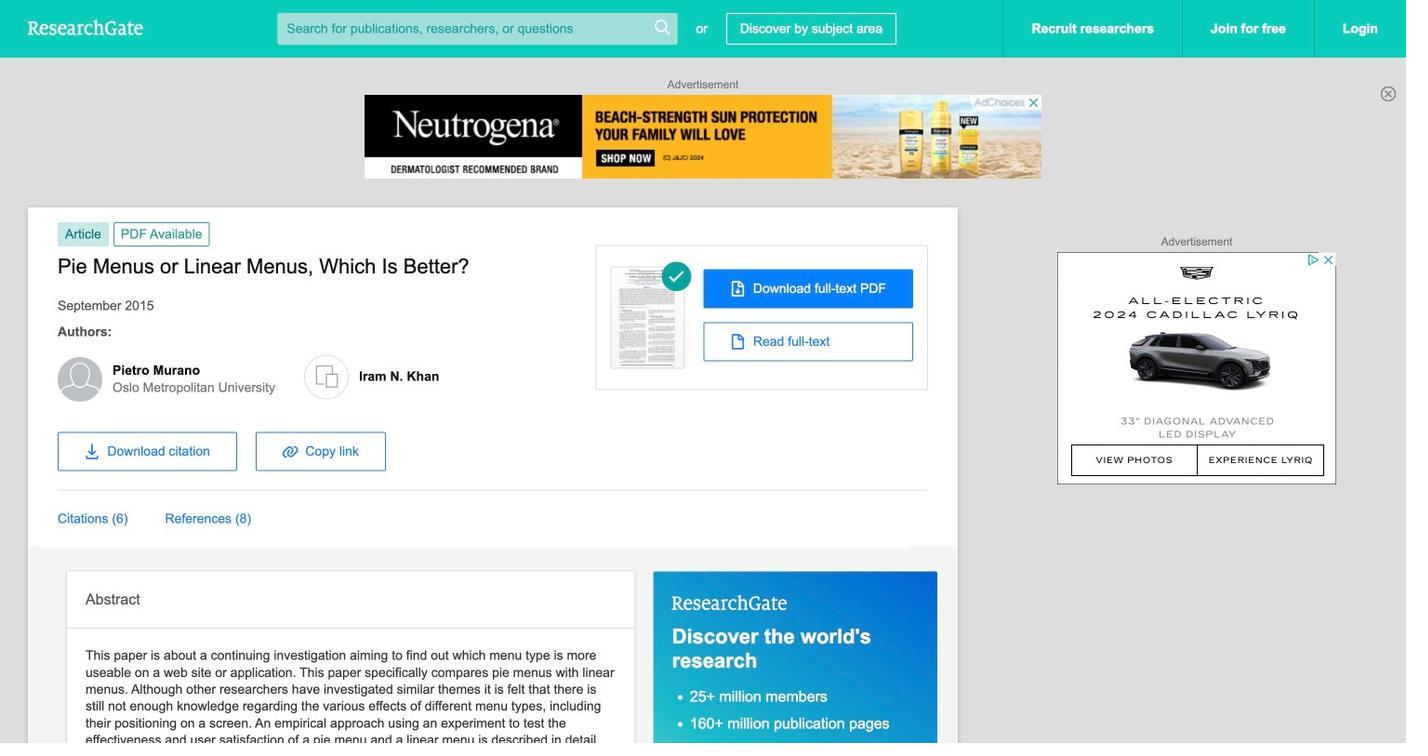 Task type: describe. For each thing, give the bounding box(es) containing it.
Search for publications, researchers, or questions field
[[278, 13, 678, 45]]

size s image
[[654, 18, 672, 37]]

iram n. khan image
[[304, 355, 349, 399]]

1 horizontal spatial advertisement element
[[1058, 252, 1337, 485]]



Task type: vqa. For each thing, say whether or not it's contained in the screenshot.
ADVERTISEMENT element to the right
yes



Task type: locate. For each thing, give the bounding box(es) containing it.
advertisement element
[[365, 95, 1042, 179], [1058, 252, 1337, 485]]

0 horizontal spatial researchgate logo image
[[28, 19, 143, 35]]

0 vertical spatial researchgate logo image
[[28, 19, 143, 35]]

0 vertical spatial advertisement element
[[365, 95, 1042, 179]]

1 vertical spatial advertisement element
[[1058, 252, 1337, 485]]

researchgate logo image
[[28, 19, 143, 35], [672, 595, 788, 611]]

0 horizontal spatial advertisement element
[[365, 95, 1042, 179]]

navigation
[[39, 423, 929, 548]]

1 vertical spatial researchgate logo image
[[672, 595, 788, 611]]

menu bar
[[39, 491, 852, 548]]

main content
[[28, 208, 1407, 743]]

1 horizontal spatial researchgate logo image
[[672, 595, 788, 611]]

pietro murano at oslo metropolitan university image
[[58, 357, 102, 402]]



